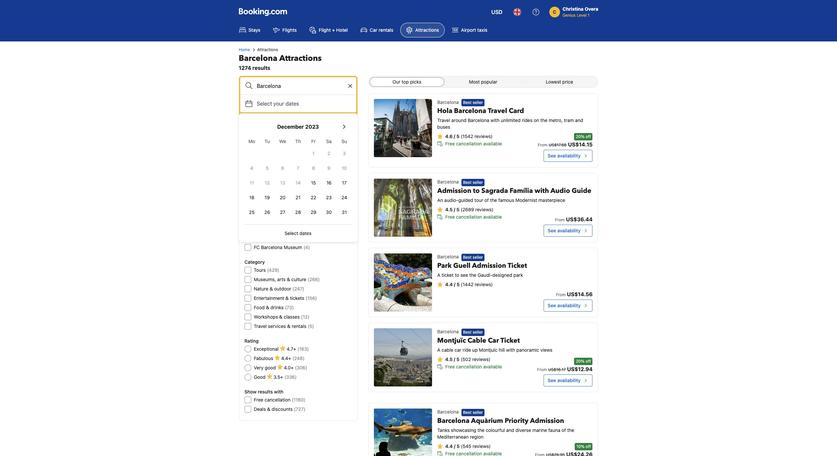 Task type: locate. For each thing, give the bounding box(es) containing it.
attractions
[[416, 27, 439, 33], [257, 47, 278, 52], [280, 53, 322, 64]]

cancellation for barcelona
[[456, 141, 482, 147]]

4 see from the top
[[548, 378, 557, 383]]

1 vertical spatial select
[[285, 230, 298, 236]]

outdoor
[[274, 286, 291, 292]]

reviews) for cable
[[473, 356, 491, 362]]

show results with
[[245, 389, 284, 395]]

rentals
[[379, 27, 394, 33], [292, 323, 307, 329]]

3 availability from the top
[[558, 303, 581, 308]]

montjuïc cable car ticket a cable car ride up montjuïc hill with panoramic views
[[438, 336, 553, 353]]

park up ticket
[[438, 261, 452, 270]]

1 vertical spatial 4.5
[[446, 356, 453, 362]]

availability down the from us$14.56 at the right
[[558, 303, 581, 308]]

1 4.5 from the top
[[446, 207, 453, 212]]

4.0+
[[284, 365, 294, 371]]

from inside the from us$14.56
[[556, 292, 566, 297]]

best up cable
[[463, 330, 472, 335]]

1 vertical spatial to
[[455, 272, 460, 278]]

1 see availability from the top
[[548, 153, 581, 159]]

0 horizontal spatial and
[[507, 427, 515, 433]]

to left see in the bottom of the page
[[455, 272, 460, 278]]

a left cable
[[438, 347, 441, 353]]

&
[[287, 277, 290, 282], [270, 286, 273, 292], [286, 295, 289, 301], [266, 305, 269, 310], [279, 314, 283, 320], [287, 323, 291, 329], [267, 406, 271, 412]]

4.4
[[446, 281, 453, 287], [446, 443, 453, 449]]

4 December 2023 checkbox
[[244, 162, 260, 175]]

availability down 20% off from us$17.68 us$14.15
[[558, 153, 581, 159]]

fauna
[[549, 427, 561, 433]]

4.5 for admission
[[446, 207, 453, 212]]

1 seller from the top
[[473, 100, 483, 105]]

5 for barcelona
[[457, 443, 460, 449]]

1 down overa
[[588, 13, 590, 18]]

off for montjuïc cable car ticket
[[586, 359, 591, 364]]

4.5 down audio-
[[446, 207, 453, 212]]

available down 4.6 / 5 (1542 reviews)
[[484, 141, 502, 147]]

1 free cancellation available from the top
[[446, 141, 502, 147]]

see availability down from us$36.44
[[548, 228, 581, 234]]

cathedral
[[254, 226, 275, 231]]

19 December 2023 checkbox
[[260, 191, 275, 204]]

best seller for cable
[[463, 330, 483, 335]]

0 vertical spatial 4.5
[[446, 207, 453, 212]]

1 vertical spatial montjuïc
[[479, 347, 498, 353]]

level
[[577, 13, 587, 18]]

3.5+
[[274, 374, 283, 380]]

5 for montjuïc
[[457, 356, 460, 362]]

0 vertical spatial attractions
[[416, 27, 439, 33]]

0 horizontal spatial travel
[[254, 323, 267, 329]]

results inside barcelona attractions 1274 results
[[253, 65, 271, 71]]

3 see availability from the top
[[548, 303, 581, 308]]

4 best from the top
[[463, 330, 472, 335]]

available down famous
[[484, 214, 502, 220]]

off up us$12.94
[[586, 359, 591, 364]]

3 best from the top
[[463, 255, 472, 260]]

2 December 2023 checkbox
[[321, 147, 337, 160]]

cancellation down 4.5 / 5 (502 reviews)
[[456, 364, 482, 369]]

2 4.4 from the top
[[446, 443, 453, 449]]

0 vertical spatial free cancellation available
[[446, 141, 502, 147]]

attractions inside barcelona attractions 1274 results
[[280, 53, 322, 64]]

(136)
[[289, 170, 301, 175]]

1
[[588, 13, 590, 18], [313, 150, 315, 156]]

free cancellation (1160)
[[254, 397, 306, 403]]

23
[[326, 195, 332, 200]]

reviews)
[[475, 134, 493, 139], [476, 207, 494, 212], [475, 281, 493, 287], [473, 356, 491, 362], [473, 443, 491, 449]]

availability for montjuïc cable car ticket
[[558, 378, 581, 383]]

2 see from the top
[[548, 228, 557, 234]]

1 best from the top
[[463, 100, 472, 105]]

free for hola
[[446, 141, 455, 147]]

admission up audio-
[[438, 186, 472, 195]]

region
[[470, 434, 484, 440]]

reviews) for aquàrium
[[473, 443, 491, 449]]

1 / from the top
[[454, 134, 456, 139]]

best up showcasing at the right bottom of the page
[[463, 410, 472, 415]]

ticket for montjuïc cable car ticket
[[501, 336, 520, 345]]

27 December 2023 checkbox
[[275, 206, 291, 219]]

availability for hola barcelona travel card
[[558, 153, 581, 159]]

marine
[[533, 427, 548, 433]]

2 a from the top
[[438, 347, 441, 353]]

/
[[454, 134, 456, 139], [454, 207, 456, 212], [454, 281, 456, 287], [454, 356, 456, 362], [454, 443, 456, 449]]

availability down from us$36.44
[[558, 228, 581, 234]]

0 vertical spatial available
[[484, 141, 502, 147]]

1 vertical spatial off
[[586, 359, 591, 364]]

the inside park guell admission ticket a ticket to see the gaudí-designed park
[[470, 272, 477, 278]]

20% inside 20% off from us$17.68 us$14.15
[[576, 134, 585, 139]]

must-
[[245, 162, 258, 167]]

dates up (4)
[[300, 230, 312, 236]]

car rentals
[[370, 27, 394, 33]]

hola
[[438, 106, 453, 115]]

9 December 2023 checkbox
[[321, 162, 337, 175]]

1 horizontal spatial of
[[485, 197, 489, 203]]

5 best seller from the top
[[463, 410, 483, 415]]

1 vertical spatial sagrada
[[482, 186, 508, 195]]

guide
[[572, 186, 592, 195]]

4.4 down mediterranean
[[446, 443, 453, 449]]

2 vertical spatial available
[[484, 364, 502, 369]]

an
[[438, 197, 443, 203]]

1 inside 1 december 2023 option
[[313, 150, 315, 156]]

2 available from the top
[[484, 214, 502, 220]]

5 left (502
[[457, 356, 460, 362]]

2 horizontal spatial travel
[[488, 106, 508, 115]]

1 vertical spatial of
[[276, 226, 281, 231]]

with inside admission to sagrada família with audio guide an audio-guided tour of the famous modernist masterpiece
[[535, 186, 549, 195]]

10%
[[577, 444, 585, 449]]

home
[[239, 47, 250, 52]]

20% inside 20% off from us$16.17 us$12.94
[[576, 359, 585, 364]]

4.5
[[446, 207, 453, 212], [446, 356, 453, 362]]

(156)
[[306, 295, 317, 301]]

results right 1274
[[253, 65, 271, 71]]

4.4 for 4.4 / 5 (545 reviews)
[[446, 443, 453, 449]]

4 see availability from the top
[[548, 378, 581, 383]]

best seller up 'aquàrium' in the right of the page
[[463, 410, 483, 415]]

and right tram
[[576, 117, 584, 123]]

29 December 2023 checkbox
[[306, 206, 321, 219]]

5 / from the top
[[454, 443, 456, 449]]

(12)
[[301, 314, 310, 320]]

4.5 for montjuïc
[[446, 356, 453, 362]]

1 horizontal spatial admission
[[472, 261, 507, 270]]

best seller for guell
[[463, 255, 483, 260]]

montjuïc
[[438, 336, 466, 345], [479, 347, 498, 353]]

3 free cancellation available from the top
[[446, 364, 502, 369]]

1 vertical spatial dates
[[300, 230, 312, 236]]

1 vertical spatial park
[[438, 261, 452, 270]]

a inside park guell admission ticket a ticket to see the gaudí-designed park
[[438, 272, 441, 278]]

1 vertical spatial available
[[484, 214, 502, 220]]

ticket inside montjuïc cable car ticket a cable car ride up montjuïc hill with panoramic views
[[501, 336, 520, 345]]

barceloneta
[[254, 235, 280, 241]]

15
[[311, 180, 316, 186]]

4.4 down ticket
[[446, 281, 453, 287]]

1 20% from the top
[[576, 134, 585, 139]]

1 off from the top
[[586, 134, 591, 139]]

ticket up hill
[[501, 336, 520, 345]]

1 horizontal spatial travel
[[438, 117, 451, 123]]

0 horizontal spatial 1
[[313, 150, 315, 156]]

best seller for to
[[463, 180, 483, 185]]

/ down car
[[454, 356, 456, 362]]

0 vertical spatial to
[[473, 186, 480, 195]]

1 a from the top
[[438, 272, 441, 278]]

picks
[[410, 79, 422, 85]]

2 best seller from the top
[[463, 180, 483, 185]]

car rentals link
[[355, 23, 399, 37]]

0 horizontal spatial car
[[370, 27, 378, 33]]

0 vertical spatial 20%
[[576, 134, 585, 139]]

2 off from the top
[[586, 359, 591, 364]]

best seller up cable
[[463, 330, 483, 335]]

1 horizontal spatial montjuïc
[[479, 347, 498, 353]]

1 vertical spatial travel
[[438, 117, 451, 123]]

off right 10%
[[586, 444, 591, 449]]

13 December 2023 checkbox
[[275, 176, 291, 190]]

21
[[296, 195, 301, 200]]

1 horizontal spatial attractions
[[280, 53, 322, 64]]

3 / from the top
[[454, 281, 456, 287]]

4 best seller from the top
[[463, 330, 483, 335]]

(9)
[[305, 226, 311, 231]]

from left us$16.17
[[538, 367, 547, 372]]

deals & discounts (727)
[[254, 406, 306, 412]]

a inside montjuïc cable car ticket a cable car ride up montjuïc hill with panoramic views
[[438, 347, 441, 353]]

workshops
[[254, 314, 278, 320]]

best for to
[[463, 180, 472, 185]]

2 see availability from the top
[[548, 228, 581, 234]]

park left 12
[[254, 179, 264, 185]]

seller for cable
[[473, 330, 483, 335]]

3 seller from the top
[[473, 255, 483, 260]]

0 horizontal spatial admission
[[438, 186, 472, 195]]

the left famous
[[490, 197, 497, 203]]

2 4.5 from the top
[[446, 356, 453, 362]]

see availability down the from us$14.56 at the right
[[548, 303, 581, 308]]

2 vertical spatial attractions
[[280, 53, 322, 64]]

0 vertical spatial off
[[586, 134, 591, 139]]

a
[[438, 272, 441, 278], [438, 347, 441, 353]]

museums, arts & culture (266)
[[254, 277, 320, 282]]

& up entertainment
[[270, 286, 273, 292]]

seller for to
[[473, 180, 483, 185]]

travel up unlimited on the top of the page
[[488, 106, 508, 115]]

a for park
[[438, 272, 441, 278]]

free down audio-
[[446, 214, 455, 220]]

guell
[[454, 261, 471, 270]]

off inside 20% off from us$16.17 us$12.94
[[586, 359, 591, 364]]

grid containing mo
[[244, 135, 352, 219]]

results right show
[[258, 389, 273, 395]]

select left your
[[257, 101, 272, 107]]

1 vertical spatial attractions
[[257, 47, 278, 52]]

0 vertical spatial montjuïc
[[438, 336, 466, 345]]

barcelona attractions 1274 results
[[239, 53, 322, 71]]

your account menu christina overa genius level 1 element
[[550, 3, 601, 18]]

/ right "4.6"
[[454, 134, 456, 139]]

/ for admission
[[454, 207, 456, 212]]

grid
[[244, 135, 352, 219]]

montjuïc right up at right
[[479, 347, 498, 353]]

3 best seller from the top
[[463, 255, 483, 260]]

0 vertical spatial select
[[257, 101, 272, 107]]

reviews) down region
[[473, 443, 491, 449]]

23 December 2023 checkbox
[[321, 191, 337, 204]]

cancellation for cable
[[456, 364, 482, 369]]

food
[[254, 305, 265, 310]]

1 vertical spatial car
[[488, 336, 499, 345]]

very
[[254, 365, 264, 371]]

& up travel services & rentals (5)
[[279, 314, 283, 320]]

of
[[485, 197, 489, 203], [276, 226, 281, 231], [562, 427, 566, 433]]

& for workshops & classes
[[279, 314, 283, 320]]

3 available from the top
[[484, 364, 502, 369]]

& down classes
[[287, 323, 291, 329]]

0 horizontal spatial dates
[[286, 101, 299, 107]]

1 inside christina overa genius level 1
[[588, 13, 590, 18]]

a for montjuïc
[[438, 347, 441, 353]]

1 vertical spatial rentals
[[292, 323, 307, 329]]

off for hola barcelona travel card
[[586, 134, 591, 139]]

1 vertical spatial free cancellation available
[[446, 214, 502, 220]]

free cancellation available down 4.5 / 5 (502 reviews)
[[446, 364, 502, 369]]

nature & outdoor (247)
[[254, 286, 305, 292]]

the inside hola barcelona travel card travel around barcelona with unlimited rides on the metro, tram and buses
[[541, 117, 548, 123]]

1 down fr
[[313, 150, 315, 156]]

best up guided
[[463, 180, 472, 185]]

1 horizontal spatial to
[[473, 186, 480, 195]]

and inside hola barcelona travel card travel around barcelona with unlimited rides on the metro, tram and buses
[[576, 117, 584, 123]]

(306)
[[295, 365, 307, 371]]

1 horizontal spatial and
[[576, 117, 584, 123]]

30 December 2023 checkbox
[[321, 206, 337, 219]]

2 vertical spatial free cancellation available
[[446, 364, 502, 369]]

5 best from the top
[[463, 410, 472, 415]]

admission up gaudí-
[[472, 261, 507, 270]]

0 horizontal spatial park
[[254, 179, 264, 185]]

13
[[280, 180, 285, 186]]

search button
[[240, 114, 356, 130]]

5 left (2689 at the right of page
[[457, 207, 460, 212]]

available down hill
[[484, 364, 502, 369]]

park inside park guell admission ticket a ticket to see the gaudí-designed park
[[438, 261, 452, 270]]

car right hotel
[[370, 27, 378, 33]]

seller up tour
[[473, 180, 483, 185]]

the right on at the right top of page
[[541, 117, 548, 123]]

1 vertical spatial 20%
[[576, 359, 585, 364]]

free down "4.6"
[[446, 141, 455, 147]]

3 off from the top
[[586, 444, 591, 449]]

airport
[[461, 27, 476, 33]]

the up region
[[478, 427, 485, 433]]

14 December 2023 checkbox
[[291, 176, 306, 190]]

(1442
[[461, 281, 474, 287]]

20% up us$14.15 at top
[[576, 134, 585, 139]]

3 see from the top
[[548, 303, 557, 308]]

sagrada up famous
[[482, 186, 508, 195]]

ticket inside park guell admission ticket a ticket to see the gaudí-designed park
[[508, 261, 528, 270]]

0 vertical spatial sagrada
[[254, 170, 272, 175]]

reviews) down tour
[[476, 207, 494, 212]]

2 horizontal spatial of
[[562, 427, 566, 433]]

0 vertical spatial of
[[485, 197, 489, 203]]

reviews) for to
[[476, 207, 494, 212]]

deals
[[254, 406, 266, 412]]

4.4 for 4.4 / 5 (1442 reviews)
[[446, 281, 453, 287]]

museum up castle
[[272, 198, 290, 203]]

see availability for park guell admission ticket
[[548, 303, 581, 308]]

2 horizontal spatial admission
[[530, 416, 565, 425]]

best for aquàrium
[[463, 410, 472, 415]]

1 available from the top
[[484, 141, 502, 147]]

1 vertical spatial museum
[[284, 244, 302, 250]]

very good
[[254, 365, 276, 371]]

0 vertical spatial car
[[370, 27, 378, 33]]

best up guell
[[463, 255, 472, 260]]

2
[[328, 150, 331, 156]]

0 vertical spatial travel
[[488, 106, 508, 115]]

seller up cable
[[473, 330, 483, 335]]

lowest price
[[546, 79, 574, 85]]

5 for hola
[[457, 134, 460, 139]]

5 left (1442
[[457, 281, 460, 287]]

0 horizontal spatial (5)
[[296, 235, 302, 241]]

0 horizontal spatial to
[[455, 272, 460, 278]]

the right fauna
[[568, 427, 575, 433]]

guided
[[459, 197, 474, 203]]

2 best from the top
[[463, 180, 472, 185]]

of inside admission to sagrada família with audio guide an audio-guided tour of the famous modernist masterpiece
[[485, 197, 489, 203]]

5 seller from the top
[[473, 410, 483, 415]]

2 free cancellation available from the top
[[446, 214, 502, 220]]

flight + hotel
[[319, 27, 348, 33]]

barcelona aquàrium priority admission image
[[374, 409, 432, 456]]

0 vertical spatial and
[[576, 117, 584, 123]]

see
[[461, 272, 469, 278]]

1 vertical spatial ticket
[[501, 336, 520, 345]]

su
[[342, 138, 347, 144]]

of right fauna
[[562, 427, 566, 433]]

of inside barcelona aquàrium priority admission tanks showcasing the colourful and diverse marine fauna of the mediterranean region
[[562, 427, 566, 433]]

and down priority
[[507, 427, 515, 433]]

search
[[290, 119, 307, 125]]

see for park guell admission ticket
[[548, 303, 557, 308]]

1 4.4 from the top
[[446, 281, 453, 287]]

0 horizontal spatial select
[[257, 101, 272, 107]]

of up barceloneta beach (5)
[[276, 226, 281, 231]]

available for travel
[[484, 141, 502, 147]]

0 vertical spatial 1
[[588, 13, 590, 18]]

0 horizontal spatial sagrada
[[254, 170, 272, 175]]

5 right "4.6"
[[457, 134, 460, 139]]

with up free cancellation (1160)
[[274, 389, 284, 395]]

5 for admission
[[457, 207, 460, 212]]

admission to sagrada família with audio guide image
[[374, 179, 432, 237]]

/ for barcelona
[[454, 443, 456, 449]]

see for montjuïc cable car ticket
[[548, 378, 557, 383]]

cancellation down 4.5 / 5 (2689 reviews)
[[456, 214, 482, 220]]

best seller up tour
[[463, 180, 483, 185]]

best up around
[[463, 100, 472, 105]]

1 best seller from the top
[[463, 100, 483, 105]]

1 horizontal spatial 1
[[588, 13, 590, 18]]

best seller up guell
[[463, 255, 483, 260]]

reviews) right (1542 on the top right of page
[[475, 134, 493, 139]]

2 20% from the top
[[576, 359, 585, 364]]

2 vertical spatial travel
[[254, 323, 267, 329]]

1 horizontal spatial rentals
[[379, 27, 394, 33]]

20% for montjuïc cable car ticket
[[576, 359, 585, 364]]

car up hill
[[488, 336, 499, 345]]

5 left "familia"
[[266, 165, 269, 171]]

0 vertical spatial park
[[254, 179, 264, 185]]

4.5 / 5 (502 reviews)
[[446, 356, 491, 362]]

availability for admission to sagrada família with audio guide
[[558, 228, 581, 234]]

free cancellation available down 4.5 / 5 (2689 reviews)
[[446, 214, 502, 220]]

1 horizontal spatial park
[[438, 261, 452, 270]]

reviews) down gaudí-
[[475, 281, 493, 287]]

0 vertical spatial rentals
[[379, 27, 394, 33]]

0 vertical spatial 4.4
[[446, 281, 453, 287]]

seller down most
[[473, 100, 483, 105]]

see down us$16.17
[[548, 378, 557, 383]]

(5) down '(12)'
[[308, 323, 314, 329]]

28
[[295, 209, 301, 215]]

sagrada inside admission to sagrada família with audio guide an audio-guided tour of the famous modernist masterpiece
[[482, 186, 508, 195]]

from left us$36.44
[[556, 217, 565, 223]]

from left us$17.68
[[538, 143, 548, 148]]

& up (73)
[[286, 295, 289, 301]]

1 vertical spatial (5)
[[308, 323, 314, 329]]

4 / from the top
[[454, 356, 456, 362]]

admission up fauna
[[530, 416, 565, 425]]

with inside montjuïc cable car ticket a cable car ride up montjuïc hill with panoramic views
[[507, 347, 516, 353]]

from left 'us$14.56'
[[556, 292, 566, 297]]

barcelona inside barcelona aquàrium priority admission tanks showcasing the colourful and diverse marine fauna of the mediterranean region
[[438, 416, 470, 425]]

22 December 2023 checkbox
[[306, 191, 321, 204]]

diverse
[[516, 427, 532, 433]]

2 seller from the top
[[473, 180, 483, 185]]

best seller down most
[[463, 100, 483, 105]]

1 vertical spatial a
[[438, 347, 441, 353]]

& for deals & discounts
[[267, 406, 271, 412]]

best seller for aquàrium
[[463, 410, 483, 415]]

with up masterpiece
[[535, 186, 549, 195]]

cancellation up deals & discounts (727) on the left bottom of the page
[[265, 397, 291, 403]]

free cancellation available
[[446, 141, 502, 147], [446, 214, 502, 220], [446, 364, 502, 369]]

2 / from the top
[[454, 207, 456, 212]]

gaudí-
[[478, 272, 493, 278]]

4.5 down cable
[[446, 356, 453, 362]]

with
[[491, 117, 500, 123], [535, 186, 549, 195], [507, 347, 516, 353], [274, 389, 284, 395]]

1 vertical spatial admission
[[472, 261, 507, 270]]

1 horizontal spatial select
[[285, 230, 298, 236]]

car
[[455, 347, 462, 353]]

off inside 20% off from us$17.68 us$14.15
[[586, 134, 591, 139]]

1 horizontal spatial sagrada
[[482, 186, 508, 195]]

see down from us$36.44
[[548, 228, 557, 234]]

1 see from the top
[[548, 153, 557, 159]]

/ left (1442
[[454, 281, 456, 287]]

0 vertical spatial results
[[253, 65, 271, 71]]

1 availability from the top
[[558, 153, 581, 159]]

1 horizontal spatial car
[[488, 336, 499, 345]]

travel
[[488, 106, 508, 115], [438, 117, 451, 123], [254, 323, 267, 329]]

travel up "buses"
[[438, 117, 451, 123]]

(4)
[[304, 244, 310, 250]]

designed
[[493, 272, 513, 278]]

0 vertical spatial ticket
[[508, 261, 528, 270]]

see availability down us$16.17
[[548, 378, 581, 383]]

montjuïc cable car ticket image
[[374, 329, 432, 387]]

/ down audio-
[[454, 207, 456, 212]]

0 vertical spatial admission
[[438, 186, 472, 195]]

1 vertical spatial and
[[507, 427, 515, 433]]

7 December 2023 checkbox
[[291, 162, 306, 175]]

4 availability from the top
[[558, 378, 581, 383]]

rentals inside "link"
[[379, 27, 394, 33]]

1 vertical spatial 4.4
[[446, 443, 453, 449]]

0 horizontal spatial attractions
[[257, 47, 278, 52]]

seller up park guell admission ticket a ticket to see the gaudí-designed park
[[473, 255, 483, 260]]

your
[[274, 101, 284, 107]]

/ down mediterranean
[[454, 443, 456, 449]]

11 December 2023 checkbox
[[244, 176, 260, 190]]

4 seller from the top
[[473, 330, 483, 335]]

cancellation
[[456, 141, 482, 147], [456, 214, 482, 220], [456, 364, 482, 369], [265, 397, 291, 403]]

0 vertical spatial a
[[438, 272, 441, 278]]

beach
[[281, 235, 294, 241]]

cancellation down 4.6 / 5 (1542 reviews)
[[456, 141, 482, 147]]

seller up 'aquàrium' in the right of the page
[[473, 410, 483, 415]]

18
[[249, 195, 255, 200]]

december 2023
[[277, 124, 319, 130]]

2 vertical spatial off
[[586, 444, 591, 449]]

família
[[510, 186, 533, 195]]

2 vertical spatial of
[[562, 427, 566, 433]]

best seller for barcelona
[[463, 100, 483, 105]]

free cancellation available for to
[[446, 214, 502, 220]]

2 vertical spatial admission
[[530, 416, 565, 425]]

free down cable
[[446, 364, 455, 369]]

12 December 2023 checkbox
[[260, 176, 275, 190]]

to up tour
[[473, 186, 480, 195]]

see down us$17.68
[[548, 153, 557, 159]]

& for entertainment & tickets
[[286, 295, 289, 301]]

ride
[[463, 347, 471, 353]]

2 availability from the top
[[558, 228, 581, 234]]

the right see in the bottom of the page
[[470, 272, 477, 278]]

1 vertical spatial 1
[[313, 150, 315, 156]]



Task type: vqa. For each thing, say whether or not it's contained in the screenshot.
"Tu" associated with November
no



Task type: describe. For each thing, give the bounding box(es) containing it.
park for guell
[[438, 261, 452, 270]]

4.7+ (163)
[[287, 346, 309, 352]]

/ for hola
[[454, 134, 456, 139]]

available for car
[[484, 364, 502, 369]]

cancellation for to
[[456, 214, 482, 220]]

25 December 2023 checkbox
[[244, 206, 260, 219]]

free for admission
[[446, 214, 455, 220]]

see for hola barcelona travel card
[[548, 153, 557, 159]]

31 December 2023 checkbox
[[337, 206, 352, 219]]

sagrada familia (136)
[[254, 170, 301, 175]]

28 December 2023 checkbox
[[291, 206, 306, 219]]

buses
[[438, 124, 451, 130]]

picasso museum (17)
[[254, 198, 300, 203]]

vell
[[264, 216, 272, 222]]

around
[[452, 117, 467, 123]]

entertainment & tickets (156)
[[254, 295, 317, 301]]

(248)
[[293, 356, 305, 361]]

airport taxis
[[461, 27, 488, 33]]

colourful
[[486, 427, 505, 433]]

5 December 2023 checkbox
[[260, 162, 275, 175]]

12
[[265, 180, 270, 186]]

& right arts
[[287, 277, 290, 282]]

3
[[343, 150, 346, 156]]

flight
[[319, 27, 331, 33]]

best for guell
[[463, 255, 472, 260]]

admission inside admission to sagrada família with audio guide an audio-guided tour of the famous modernist masterpiece
[[438, 186, 472, 195]]

our top picks
[[393, 79, 422, 85]]

must-visit
[[245, 162, 267, 167]]

1 horizontal spatial dates
[[300, 230, 312, 236]]

discounts
[[272, 406, 293, 412]]

us$14.15
[[568, 142, 593, 148]]

admission inside barcelona aquàrium priority admission tanks showcasing the colourful and diverse marine fauna of the mediterranean region
[[530, 416, 565, 425]]

on
[[534, 117, 540, 123]]

port
[[254, 216, 263, 222]]

tickets
[[290, 295, 305, 301]]

0 vertical spatial dates
[[286, 101, 299, 107]]

15 December 2023 checkbox
[[306, 176, 321, 190]]

drinks
[[271, 305, 284, 310]]

from us$14.56
[[556, 291, 593, 297]]

flights link
[[268, 23, 303, 37]]

/ for montjuïc
[[454, 356, 456, 362]]

30
[[326, 209, 332, 215]]

1 vertical spatial results
[[258, 389, 273, 395]]

4.0+ (306)
[[284, 365, 307, 371]]

select for select your dates
[[257, 101, 272, 107]]

park
[[514, 272, 523, 278]]

2 horizontal spatial attractions
[[416, 27, 439, 33]]

and inside barcelona aquàrium priority admission tanks showcasing the colourful and diverse marine fauna of the mediterranean region
[[507, 427, 515, 433]]

overa
[[585, 6, 599, 12]]

best for barcelona
[[463, 100, 472, 105]]

5 inside checkbox
[[266, 165, 269, 171]]

see availability for hola barcelona travel card
[[548, 153, 581, 159]]

8 December 2023 checkbox
[[306, 162, 321, 175]]

car inside "link"
[[370, 27, 378, 33]]

masterpiece
[[539, 197, 566, 203]]

us$16.17
[[549, 367, 566, 372]]

tours (429)
[[254, 267, 279, 273]]

with inside hola barcelona travel card travel around barcelona with unlimited rides on the metro, tram and buses
[[491, 117, 500, 123]]

available for sagrada
[[484, 214, 502, 220]]

0 horizontal spatial rentals
[[292, 323, 307, 329]]

20% for hola barcelona travel card
[[576, 134, 585, 139]]

showcasing
[[451, 427, 477, 433]]

museums,
[[254, 277, 276, 282]]

8
[[312, 165, 315, 171]]

0 vertical spatial (5)
[[296, 235, 302, 241]]

sa
[[326, 138, 332, 144]]

panoramic
[[517, 347, 540, 353]]

free up deals
[[254, 397, 264, 403]]

audio
[[551, 186, 571, 195]]

to inside admission to sagrada família with audio guide an audio-guided tour of the famous modernist masterpiece
[[473, 186, 480, 195]]

park güell (49)
[[254, 179, 287, 185]]

22
[[311, 195, 317, 200]]

tu
[[265, 138, 270, 144]]

booking.com image
[[239, 8, 287, 16]]

20 December 2023 checkbox
[[275, 191, 291, 204]]

aquàrium
[[471, 416, 504, 425]]

from inside 20% off from us$16.17 us$12.94
[[538, 367, 547, 372]]

good
[[265, 365, 276, 371]]

11
[[250, 180, 254, 186]]

1 December 2023 checkbox
[[306, 147, 321, 160]]

see availability for montjuïc cable car ticket
[[548, 378, 581, 383]]

rides
[[522, 117, 533, 123]]

usd button
[[488, 4, 507, 20]]

see availability for admission to sagrada família with audio guide
[[548, 228, 581, 234]]

barceloneta beach (5)
[[254, 235, 302, 241]]

17 December 2023 checkbox
[[337, 176, 352, 190]]

ticket for park guell admission ticket
[[508, 261, 528, 270]]

ticket
[[442, 272, 454, 278]]

3 December 2023 checkbox
[[337, 147, 352, 160]]

availability for park guell admission ticket
[[558, 303, 581, 308]]

car inside montjuïc cable car ticket a cable car ride up montjuïc hill with panoramic views
[[488, 336, 499, 345]]

december
[[277, 124, 304, 130]]

(49)
[[277, 179, 287, 185]]

the inside admission to sagrada família with audio guide an audio-guided tour of the famous modernist masterpiece
[[490, 197, 497, 203]]

(163)
[[298, 346, 309, 352]]

tanks
[[438, 427, 450, 433]]

visit
[[258, 162, 267, 167]]

free cancellation available for cable
[[446, 364, 502, 369]]

24
[[342, 195, 347, 200]]

famous
[[499, 197, 515, 203]]

park guell admission ticket image
[[374, 254, 432, 312]]

9
[[328, 165, 331, 171]]

(545
[[461, 443, 472, 449]]

24 December 2023 checkbox
[[337, 191, 352, 204]]

services
[[268, 323, 286, 329]]

16 December 2023 checkbox
[[321, 176, 337, 190]]

select your dates
[[257, 101, 299, 107]]

tours
[[254, 267, 266, 273]]

from inside 20% off from us$17.68 us$14.15
[[538, 143, 548, 148]]

1274
[[239, 65, 251, 71]]

(2689
[[461, 207, 474, 212]]

1 horizontal spatial (5)
[[308, 323, 314, 329]]

4.4 / 5 (545 reviews)
[[446, 443, 491, 449]]

10 December 2023 checkbox
[[337, 162, 352, 175]]

us$36.44
[[567, 216, 593, 223]]

Where are you going? search field
[[240, 77, 356, 95]]

26
[[265, 209, 270, 215]]

priority
[[505, 416, 529, 425]]

hola barcelona travel card image
[[374, 99, 432, 157]]

port vell
[[254, 216, 272, 222]]

lowest
[[546, 79, 562, 85]]

metro,
[[549, 117, 563, 123]]

entertainment
[[254, 295, 284, 301]]

18 December 2023 checkbox
[[244, 191, 260, 204]]

21 December 2023 checkbox
[[291, 191, 306, 204]]

4.5 / 5 (2689 reviews)
[[446, 207, 494, 212]]

us$12.94
[[568, 366, 593, 372]]

free cancellation available for barcelona
[[446, 141, 502, 147]]

(266)
[[308, 277, 320, 282]]

from inside from us$36.44
[[556, 217, 565, 223]]

up
[[473, 347, 478, 353]]

6 December 2023 checkbox
[[275, 162, 291, 175]]

seller for barcelona
[[473, 100, 483, 105]]

seller for aquàrium
[[473, 410, 483, 415]]

26 December 2023 checkbox
[[260, 206, 275, 219]]

best for cable
[[463, 330, 472, 335]]

see for admission to sagrada família with audio guide
[[548, 228, 557, 234]]

barcelona inside barcelona attractions 1274 results
[[239, 53, 278, 64]]

0 horizontal spatial montjuïc
[[438, 336, 466, 345]]

free for montjuïc
[[446, 364, 455, 369]]

& for food & drinks
[[266, 305, 269, 310]]

familia
[[273, 170, 288, 175]]

güell
[[265, 179, 276, 185]]

top
[[402, 79, 409, 85]]

seller for guell
[[473, 255, 483, 260]]

select for select dates
[[285, 230, 298, 236]]

rating
[[245, 338, 259, 344]]

+
[[332, 27, 335, 33]]

park for güell
[[254, 179, 264, 185]]

0 horizontal spatial of
[[276, 226, 281, 231]]

christina
[[563, 6, 584, 12]]

(14)
[[289, 207, 297, 213]]

(1542
[[461, 134, 474, 139]]

4.6
[[446, 134, 453, 139]]

to inside park guell admission ticket a ticket to see the gaudí-designed park
[[455, 272, 460, 278]]

& for nature & outdoor
[[270, 286, 273, 292]]

0 vertical spatial museum
[[272, 198, 290, 203]]

admission inside park guell admission ticket a ticket to see the gaudí-designed park
[[472, 261, 507, 270]]

admission to sagrada família with audio guide an audio-guided tour of the famous modernist masterpiece
[[438, 186, 592, 203]]

reviews) for barcelona
[[475, 134, 493, 139]]



